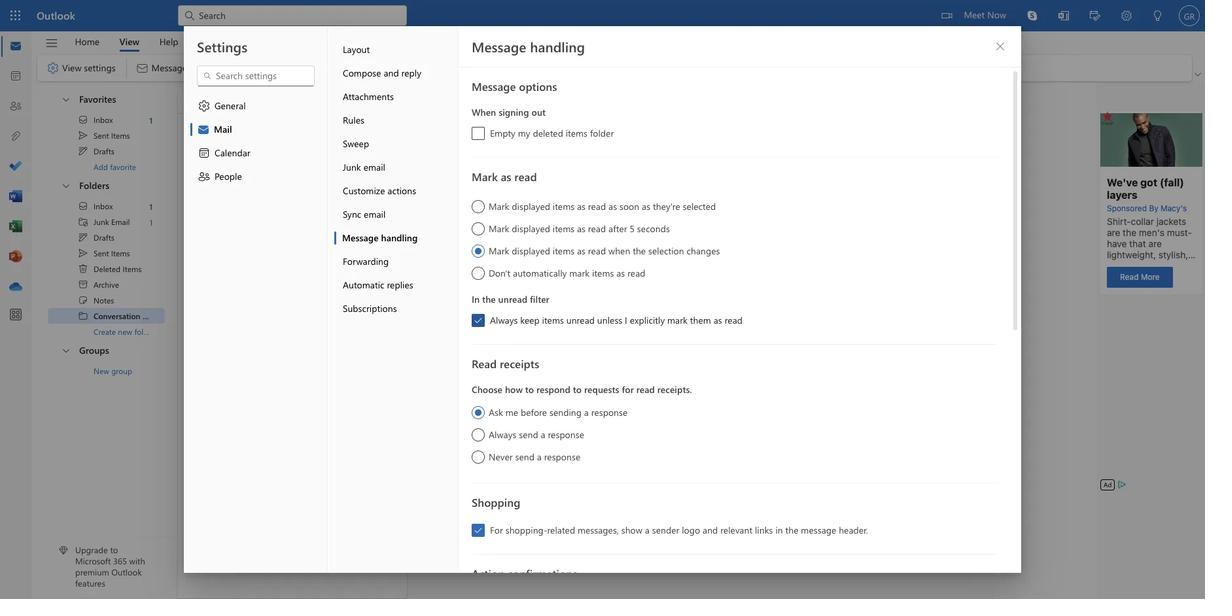 Task type: vqa. For each thing, say whether or not it's contained in the screenshot.
Forwarding on the top of the page
yes



Task type: locate. For each thing, give the bounding box(es) containing it.
calendar image
[[9, 70, 22, 83]]

2 horizontal spatial outlook
[[835, 385, 868, 397]]

2  button from the top
[[54, 175, 77, 196]]

1 vertical spatial conversation
[[94, 311, 140, 321]]

tree item up deleted
[[48, 245, 165, 261]]

to right upgrade
[[110, 545, 118, 556]]

a down 'always send a response'
[[537, 451, 542, 463]]

as up mark displayed items as read after 5 seconds
[[577, 200, 586, 213]]

0 vertical spatial in
[[293, 372, 301, 384]]

1 vertical spatial always
[[489, 429, 517, 441]]

to do image
[[9, 160, 22, 173]]

1 vertical spatial 
[[78, 248, 88, 259]]

0 vertical spatial response
[[592, 406, 628, 419]]

 inside favorites tree
[[78, 115, 88, 125]]

when signing out
[[472, 106, 546, 118]]

outlook up 
[[37, 9, 75, 22]]

2 drafts from the top
[[94, 232, 114, 243]]

outlook inside upgrade to microsoft 365 with premium outlook features
[[111, 567, 142, 578]]


[[45, 36, 59, 50]]

9 tree item from the top
[[48, 277, 165, 293]]

excel image
[[9, 221, 22, 234]]

0 vertical spatial sent
[[94, 130, 109, 141]]

2 vertical spatial outlook
[[111, 567, 142, 578]]

people
[[215, 170, 242, 183]]

read down my
[[515, 170, 537, 184]]

response down 'always send a response'
[[544, 451, 581, 463]]

items up 'favorite' at left
[[111, 130, 130, 141]]

subscriptions
[[343, 302, 397, 315]]

 left groups at the bottom left
[[61, 345, 71, 356]]

1 horizontal spatial history
[[276, 93, 306, 106]]


[[203, 71, 212, 81]]

customize actions
[[343, 185, 416, 197]]

message for in the unread filter
[[472, 37, 527, 56]]

in inside tab panel
[[776, 524, 783, 537]]

1 horizontal spatial 
[[198, 99, 211, 113]]

explicitly
[[630, 314, 665, 327]]

and inside tab panel
[[703, 524, 718, 537]]

selected
[[683, 200, 716, 213]]

0 vertical spatial drafts
[[94, 146, 114, 156]]


[[78, 217, 88, 227]]

read receipts
[[472, 357, 540, 371]]

changes
[[687, 245, 720, 257]]

history
[[276, 93, 306, 106], [143, 311, 169, 321]]

displayed for mark displayed items as read when the selection changes
[[512, 245, 550, 257]]

to inside upgrade to microsoft 365 with premium outlook features
[[110, 545, 118, 556]]

with for code
[[681, 385, 698, 397]]

automatic
[[343, 279, 385, 291]]

1 vertical spatial  inbox
[[78, 201, 113, 211]]

 inside mark as read element
[[474, 316, 483, 325]]

inbox up  junk email
[[94, 201, 113, 211]]

 down in
[[474, 316, 483, 325]]

always for always send a response
[[489, 429, 517, 441]]

add favorite tree item
[[48, 159, 165, 175]]

unread left filter
[[498, 293, 528, 306]]

0 vertical spatial message
[[472, 37, 527, 56]]

2 vertical spatial message
[[342, 232, 379, 244]]

empty
[[490, 127, 516, 139]]

5 tree item from the top
[[48, 214, 165, 230]]

drafts up add favorite tree item
[[94, 146, 114, 156]]

2 vertical spatial response
[[544, 451, 581, 463]]

mark for mark displayed items as read after 5 seconds
[[489, 223, 510, 235]]

2  from the top
[[78, 232, 88, 243]]

1 vertical spatial send
[[515, 451, 535, 463]]

 button inside groups "tree item"
[[54, 340, 77, 361]]

folder
[[590, 127, 614, 139], [134, 327, 155, 337], [304, 372, 329, 384]]

help
[[159, 35, 178, 47]]

unread left unless
[[567, 314, 595, 327]]

0 vertical spatial 1
[[149, 115, 153, 125]]

0 vertical spatial email
[[364, 161, 385, 173]]

0 vertical spatial view
[[119, 35, 140, 47]]

 inside  sent items  drafts
[[78, 130, 88, 141]]

1 vertical spatial drafts
[[94, 232, 114, 243]]

response down sending
[[548, 429, 584, 441]]

read right for at the right of page
[[637, 384, 655, 396]]

2  inbox from the top
[[78, 201, 113, 211]]

message handling tab panel
[[459, 26, 1022, 600]]

1 horizontal spatial view
[[119, 35, 140, 47]]

always for always keep items unread unless i explicitly mark them as read
[[490, 314, 518, 327]]

more apps image
[[9, 309, 22, 322]]

items
[[566, 127, 588, 139], [553, 200, 575, 213], [553, 223, 575, 235], [553, 245, 575, 257], [592, 267, 614, 279], [542, 314, 564, 327]]

folder inside 'message options' element
[[590, 127, 614, 139]]

with inside upgrade to microsoft 365 with premium outlook features
[[129, 556, 145, 567]]

tree item down favorites
[[48, 112, 165, 128]]

tree item up create
[[48, 308, 169, 324]]

1  from the top
[[474, 316, 483, 325]]

0 horizontal spatial unread
[[498, 293, 528, 306]]

0 vertical spatial inbox
[[94, 115, 113, 125]]

to
[[525, 384, 534, 396], [573, 384, 582, 396], [782, 385, 790, 397], [110, 545, 118, 556]]

sender
[[652, 524, 680, 537]]

send down before
[[519, 429, 538, 441]]

1 vertical spatial inbox
[[94, 201, 113, 211]]

dialog containing settings
[[0, 0, 1206, 600]]


[[78, 130, 88, 141], [78, 248, 88, 259]]

3 1 from the top
[[150, 217, 153, 227]]

0 vertical spatial and
[[384, 67, 399, 79]]

0 vertical spatial 
[[78, 115, 88, 125]]

1 horizontal spatial outlook
[[111, 567, 142, 578]]

0 vertical spatial handling
[[530, 37, 585, 56]]

1 vertical spatial response
[[548, 429, 584, 441]]

tree item up add favorite tree item
[[48, 128, 165, 143]]

2 vertical spatial 
[[61, 345, 71, 356]]

 button left folders
[[54, 175, 77, 196]]

 for 
[[78, 115, 88, 125]]

sweep
[[343, 137, 369, 150]]

email
[[364, 161, 385, 173], [364, 208, 386, 221]]

send right never
[[515, 451, 535, 463]]

1 vertical spatial 
[[78, 201, 88, 211]]

 down  button at top
[[46, 62, 60, 75]]

email right sync
[[364, 208, 386, 221]]

tree item containing 
[[48, 214, 165, 230]]

0 vertical spatial always
[[490, 314, 518, 327]]

conversation down search settings search box
[[219, 93, 273, 106]]

tree item down  junk email
[[48, 230, 165, 245]]

1 horizontal spatial unread
[[567, 314, 595, 327]]

filter
[[530, 293, 550, 306]]

a right show at the bottom right
[[645, 524, 650, 537]]

2 horizontal spatial folder
[[590, 127, 614, 139]]

word image
[[9, 190, 22, 204]]

 up 
[[78, 248, 88, 259]]

0 vertical spatial outlook
[[37, 9, 75, 22]]

junk right 
[[94, 217, 109, 227]]

help button
[[150, 31, 188, 52]]

1 vertical spatial outlook
[[835, 385, 868, 397]]

they're
[[653, 200, 681, 213]]

history up create new folder
[[143, 311, 169, 321]]

tree item containing 
[[48, 308, 169, 324]]

history down layout 'group'
[[276, 93, 306, 106]]

0 vertical spatial 
[[78, 146, 88, 156]]

1 inbox from the top
[[94, 115, 113, 125]]

tree item up  junk email
[[48, 198, 165, 214]]

 button
[[39, 32, 65, 54]]

ask
[[489, 406, 503, 419]]

2  from the top
[[78, 201, 88, 211]]

3  from the top
[[61, 345, 71, 356]]

1  inbox from the top
[[78, 115, 113, 125]]

1 vertical spatial view
[[62, 61, 82, 74]]

and right logo
[[703, 524, 718, 537]]

0 vertical spatial folder
[[590, 127, 614, 139]]

deleted
[[94, 264, 121, 274]]

sync email
[[343, 208, 386, 221]]

tree item down archive
[[48, 293, 165, 308]]

1 vertical spatial history
[[143, 311, 169, 321]]

1 down favorites tree item
[[149, 115, 153, 125]]

 inside settings tab list
[[198, 99, 211, 113]]

 up the 
[[198, 99, 211, 113]]

 inside folders tree item
[[61, 180, 71, 191]]

1 horizontal spatial and
[[703, 524, 718, 537]]

drafts inside  drafts  sent items  deleted items  archive  notes  conversation history
[[94, 232, 114, 243]]

a up never send a response on the bottom
[[541, 429, 546, 441]]

your
[[701, 385, 719, 397]]

to right 'camera'
[[782, 385, 790, 397]]

don't
[[489, 267, 511, 279]]

1 right email
[[150, 217, 153, 227]]

2 vertical spatial folder
[[304, 372, 329, 384]]

1 horizontal spatial message handling
[[472, 37, 585, 56]]

 view settings
[[46, 61, 116, 75]]

1 vertical spatial 
[[198, 99, 211, 113]]

view inside  view settings
[[62, 61, 82, 74]]

 up add favorite tree item
[[78, 130, 88, 141]]

 for in the unread filter
[[474, 316, 483, 325]]

the right in
[[482, 293, 496, 306]]

1 vertical spatial junk
[[94, 217, 109, 227]]

 left for
[[474, 526, 483, 535]]

read
[[472, 357, 497, 371]]

always down 'in the unread filter'
[[490, 314, 518, 327]]

1  from the top
[[78, 130, 88, 141]]

with right 365
[[129, 556, 145, 567]]

requests
[[584, 384, 620, 396]]

replies
[[387, 279, 413, 291]]

 inside groups "tree item"
[[61, 345, 71, 356]]

items for i
[[542, 314, 564, 327]]

nothing in folder looks empty over here.
[[246, 372, 340, 401]]

2 tree item from the top
[[48, 128, 165, 143]]

3 tree item from the top
[[48, 143, 165, 159]]

view left 'help'
[[119, 35, 140, 47]]

phone
[[721, 385, 747, 397]]

customize
[[343, 185, 385, 197]]

0 horizontal spatial with
[[129, 556, 145, 567]]

folder right deleted at the left top
[[590, 127, 614, 139]]

7 tree item from the top
[[48, 245, 165, 261]]

1 1 from the top
[[149, 115, 153, 125]]

1 horizontal spatial in
[[776, 524, 783, 537]]

tab list
[[65, 31, 189, 52]]

1 horizontal spatial junk
[[343, 161, 361, 173]]

message for 
[[472, 79, 516, 94]]

2  from the top
[[78, 248, 88, 259]]

tree
[[48, 198, 169, 340]]

0 horizontal spatial outlook
[[37, 9, 75, 22]]

outlook inside banner
[[37, 9, 75, 22]]

inbox inside favorites tree
[[94, 115, 113, 125]]

always up never
[[489, 429, 517, 441]]

2 sent from the top
[[94, 248, 109, 259]]

2 1 from the top
[[149, 201, 153, 212]]

them
[[690, 314, 711, 327]]

with left your
[[681, 385, 698, 397]]

0 vertical spatial 
[[474, 316, 483, 325]]

calendar
[[215, 147, 250, 159]]

sent up deleted
[[94, 248, 109, 259]]

in
[[293, 372, 301, 384], [776, 524, 783, 537]]

tree item down deleted
[[48, 277, 165, 293]]

2 vertical spatial 1
[[150, 217, 153, 227]]

the left message
[[786, 524, 799, 537]]

folder inside nothing in folder looks empty over here.
[[304, 372, 329, 384]]

the
[[633, 245, 646, 257], [482, 293, 496, 306], [628, 385, 641, 397], [786, 524, 799, 537]]

message handling up forwarding
[[342, 232, 418, 244]]

2  from the top
[[61, 180, 71, 191]]

as right the soon in the right of the page
[[642, 200, 651, 213]]

general
[[215, 99, 246, 112]]

mark as read
[[472, 170, 537, 184]]

1 vertical spatial displayed
[[512, 223, 550, 235]]

application containing settings
[[0, 0, 1206, 600]]

for shopping-related messages, show a sender logo and relevant links in the message header.
[[490, 524, 868, 537]]

1 displayed from the top
[[512, 200, 550, 213]]

0 vertical spatial items
[[111, 130, 130, 141]]

meet
[[964, 9, 985, 21]]

0 horizontal spatial view
[[62, 61, 82, 74]]

handling inside tab panel
[[530, 37, 585, 56]]

 inside favorites tree item
[[61, 94, 71, 104]]

attachments button
[[334, 85, 458, 109]]

0 vertical spatial 
[[78, 130, 88, 141]]

1 vertical spatial message
[[472, 79, 516, 94]]

 button inside favorites tree item
[[54, 88, 77, 110]]

1 vertical spatial with
[[129, 556, 145, 567]]

1 drafts from the top
[[94, 146, 114, 156]]

2 displayed from the top
[[512, 223, 550, 235]]

message up message options
[[472, 37, 527, 56]]

0 horizontal spatial in
[[293, 372, 301, 384]]

 inbox
[[78, 115, 113, 125], [78, 201, 113, 211]]

1 vertical spatial 
[[474, 526, 483, 535]]

handling up options
[[530, 37, 585, 56]]

0 vertical spatial history
[[276, 93, 306, 106]]

 inbox for sent items
[[78, 115, 113, 125]]

scan the qr code with your phone camera to download outlook mobile
[[607, 385, 898, 397]]

history inside  drafts  sent items  deleted items  archive  notes  conversation history
[[143, 311, 169, 321]]

1 horizontal spatial handling
[[530, 37, 585, 56]]

1  from the top
[[78, 115, 88, 125]]


[[942, 10, 953, 21]]

folder inside tree item
[[134, 327, 155, 337]]

choose how to respond to requests for read receipts. option group
[[472, 380, 997, 466]]

1 inside favorites tree
[[149, 115, 153, 125]]

0 vertical spatial message handling
[[472, 37, 585, 56]]

items
[[111, 130, 130, 141], [111, 248, 130, 259], [123, 264, 142, 274]]

2 vertical spatial displayed
[[512, 245, 550, 257]]

0 horizontal spatial mark
[[570, 267, 590, 279]]

0 vertical spatial 
[[61, 94, 71, 104]]

0 vertical spatial mark
[[570, 267, 590, 279]]

0 horizontal spatial and
[[384, 67, 399, 79]]

1 vertical spatial handling
[[381, 232, 418, 244]]

folder for create new folder
[[134, 327, 155, 337]]

8 tree item from the top
[[48, 261, 165, 277]]

11 tree item from the top
[[48, 308, 169, 324]]

view left the 'settings'
[[62, 61, 82, 74]]

always inside mark as read element
[[490, 314, 518, 327]]

dialog
[[0, 0, 1206, 600]]

message handling inside tab panel
[[472, 37, 585, 56]]

response
[[592, 406, 628, 419], [548, 429, 584, 441], [544, 451, 581, 463]]

1 vertical spatial sent
[[94, 248, 109, 259]]

 down favorites
[[78, 115, 88, 125]]

message handling up options
[[472, 37, 585, 56]]

1 horizontal spatial folder
[[304, 372, 329, 384]]

in the unread filter
[[472, 293, 550, 306]]

 inbox down favorites
[[78, 115, 113, 125]]

and
[[384, 67, 399, 79], [703, 524, 718, 537]]

selection
[[649, 245, 684, 257]]

and left reply
[[384, 67, 399, 79]]

1 down folders tree item
[[149, 201, 153, 212]]

0 horizontal spatial handling
[[381, 232, 418, 244]]

 inbox up  junk email
[[78, 201, 113, 211]]

10 tree item from the top
[[48, 293, 165, 308]]

 inside  view settings
[[46, 62, 60, 75]]

folder up over
[[304, 372, 329, 384]]

message handling
[[472, 37, 585, 56], [342, 232, 418, 244]]

action confirmations
[[472, 567, 578, 581]]

settings tab list
[[184, 26, 328, 573]]

in up over
[[293, 372, 301, 384]]

favorite
[[110, 162, 136, 172]]

0 vertical spatial  inbox
[[78, 115, 113, 125]]

message handling button
[[334, 226, 458, 250]]

folder right new
[[134, 327, 155, 337]]

0 vertical spatial with
[[681, 385, 698, 397]]

2 inbox from the top
[[94, 201, 113, 211]]

 inbox inside favorites tree
[[78, 115, 113, 125]]

to right how
[[525, 384, 534, 396]]

mark left them on the right bottom
[[668, 314, 688, 327]]

1  from the top
[[61, 94, 71, 104]]

1 vertical spatial 
[[78, 232, 88, 243]]

powerpoint image
[[9, 251, 22, 264]]

receipts
[[500, 357, 540, 371]]

message down sync email
[[342, 232, 379, 244]]

as down mark displayed items as read after 5 seconds
[[577, 245, 586, 257]]

1 vertical spatial mark
[[668, 314, 688, 327]]

 button
[[54, 88, 77, 110], [54, 175, 77, 196], [54, 340, 77, 361]]

create new folder tree item
[[48, 324, 165, 340]]

1 vertical spatial  button
[[54, 175, 77, 196]]

application
[[0, 0, 1206, 600]]

0 horizontal spatial message handling
[[342, 232, 418, 244]]

1 sent from the top
[[94, 130, 109, 141]]

left-rail-appbar navigation
[[3, 31, 29, 302]]

junk inside junk email button
[[343, 161, 361, 173]]

people image
[[9, 100, 22, 113]]

document
[[0, 0, 1206, 600]]

 down 
[[78, 232, 88, 243]]

drafts
[[94, 146, 114, 156], [94, 232, 114, 243]]

junk down sweep
[[343, 161, 361, 173]]

 drafts  sent items  deleted items  archive  notes  conversation history
[[78, 232, 169, 321]]

shopping
[[472, 495, 521, 510]]

0 vertical spatial displayed
[[512, 200, 550, 213]]

 left favorites
[[61, 94, 71, 104]]

2 vertical spatial  button
[[54, 340, 77, 361]]

displayed for mark displayed items as read as soon as they're selected
[[512, 200, 550, 213]]

items for when
[[553, 245, 575, 257]]

0 horizontal spatial conversation
[[94, 311, 140, 321]]

items up deleted
[[111, 248, 130, 259]]

response for always send a response
[[548, 429, 584, 441]]

drafts down  junk email
[[94, 232, 114, 243]]

outlook right the premium
[[111, 567, 142, 578]]

as
[[501, 170, 512, 184], [577, 200, 586, 213], [609, 200, 617, 213], [642, 200, 651, 213], [577, 223, 586, 235], [577, 245, 586, 257], [617, 267, 625, 279], [714, 314, 722, 327]]

mark down 'mark displayed items as read when the selection changes'
[[570, 267, 590, 279]]

1 vertical spatial message handling
[[342, 232, 418, 244]]

6 tree item from the top
[[48, 230, 165, 245]]

message inside button
[[342, 232, 379, 244]]

items right deleted
[[123, 264, 142, 274]]

1 vertical spatial 1
[[149, 201, 153, 212]]

premium features image
[[59, 547, 68, 556]]


[[474, 316, 483, 325], [474, 526, 483, 535]]

set your advertising preferences image
[[1118, 480, 1128, 490]]

history inside 'heading'
[[276, 93, 306, 106]]

tree item up archive
[[48, 261, 165, 277]]

1 horizontal spatial with
[[681, 385, 698, 397]]

0 horizontal spatial folder
[[134, 327, 155, 337]]

0 vertical spatial  button
[[54, 88, 77, 110]]

1 vertical spatial email
[[364, 208, 386, 221]]

1 horizontal spatial conversation
[[219, 93, 273, 106]]

 button left favorites
[[54, 88, 77, 110]]

1  button from the top
[[54, 88, 77, 110]]

 up 
[[78, 201, 88, 211]]

 left folders
[[61, 180, 71, 191]]

0 horizontal spatial history
[[143, 311, 169, 321]]

0 vertical spatial 
[[46, 62, 60, 75]]

 button left groups at the bottom left
[[54, 340, 77, 361]]

displayed
[[512, 200, 550, 213], [512, 223, 550, 235], [512, 245, 550, 257]]

email for sync email
[[364, 208, 386, 221]]

handling down sync email button
[[381, 232, 418, 244]]

 button inside folders tree item
[[54, 175, 77, 196]]

tree containing 
[[48, 198, 169, 340]]

never send a response
[[489, 451, 581, 463]]

conversation up create new folder
[[94, 311, 140, 321]]

create new folder
[[94, 327, 155, 337]]

respond
[[537, 384, 571, 396]]

settings heading
[[197, 37, 248, 56]]

items inside 'message options' element
[[566, 127, 588, 139]]

1 vertical spatial 
[[61, 180, 71, 191]]

outlook
[[37, 9, 75, 22], [835, 385, 868, 397], [111, 567, 142, 578]]

1  from the top
[[78, 146, 88, 156]]

1 vertical spatial items
[[111, 248, 130, 259]]

view
[[119, 35, 140, 47], [62, 61, 82, 74]]

1
[[149, 115, 153, 125], [149, 201, 153, 212], [150, 217, 153, 227]]

 button for groups
[[54, 340, 77, 361]]

0 horizontal spatial junk
[[94, 217, 109, 227]]

0 vertical spatial send
[[519, 429, 538, 441]]

 for  view settings
[[46, 62, 60, 75]]

to right respond
[[573, 384, 582, 396]]

3 displayed from the top
[[512, 245, 550, 257]]

tree item down folders tree item
[[48, 214, 165, 230]]

read down when on the right top of page
[[628, 267, 646, 279]]

1 vertical spatial folder
[[134, 327, 155, 337]]

3  button from the top
[[54, 340, 77, 361]]

 up add favorite tree item
[[78, 146, 88, 156]]

0 vertical spatial junk
[[343, 161, 361, 173]]

always inside choose how to respond to requests for read receipts. option group
[[489, 429, 517, 441]]

inbox down favorites tree item
[[94, 115, 113, 125]]

sent up add
[[94, 130, 109, 141]]

tree item
[[48, 112, 165, 128], [48, 128, 165, 143], [48, 143, 165, 159], [48, 198, 165, 214], [48, 214, 165, 230], [48, 230, 165, 245], [48, 245, 165, 261], [48, 261, 165, 277], [48, 277, 165, 293], [48, 293, 165, 308], [48, 308, 169, 324]]

2  from the top
[[474, 526, 483, 535]]

1 vertical spatial and
[[703, 524, 718, 537]]



Task type: describe. For each thing, give the bounding box(es) containing it.
in inside nothing in folder looks empty over here.
[[293, 372, 301, 384]]

my
[[518, 127, 531, 139]]

 calendar
[[198, 147, 250, 160]]

 button for folders
[[54, 175, 77, 196]]

layout group
[[211, 55, 340, 81]]

mark as read element
[[472, 193, 997, 327]]

qr
[[644, 385, 656, 397]]

rules
[[343, 114, 365, 126]]

document containing settings
[[0, 0, 1206, 600]]

 for 
[[78, 201, 88, 211]]

compose and reply
[[343, 67, 422, 79]]

before
[[521, 406, 547, 419]]

onedrive image
[[9, 281, 22, 294]]

items inside  sent items  drafts
[[111, 130, 130, 141]]

home
[[75, 35, 99, 47]]

 for groups
[[61, 345, 71, 356]]

2 vertical spatial items
[[123, 264, 142, 274]]

outlook banner
[[0, 0, 1206, 31]]

upgrade
[[75, 545, 108, 556]]

settings
[[197, 37, 248, 56]]

junk email button
[[334, 156, 458, 179]]

shopping-
[[506, 524, 547, 537]]

sent inside  drafts  sent items  deleted items  archive  notes  conversation history
[[94, 248, 109, 259]]

always send a response
[[489, 429, 584, 441]]

sending
[[550, 406, 582, 419]]

message options element
[[472, 103, 997, 140]]

files image
[[9, 130, 22, 143]]

mark for mark displayed items as read when the selection changes
[[489, 245, 510, 257]]

junk inside tree item
[[94, 217, 109, 227]]

handling inside button
[[381, 232, 418, 244]]

action
[[472, 567, 505, 581]]

favorites tree item
[[48, 88, 165, 112]]

folder for nothing in folder looks empty over here.
[[304, 372, 329, 384]]

 button for favorites
[[54, 88, 77, 110]]

read left the after
[[588, 223, 606, 235]]

1 for junk email
[[149, 201, 153, 212]]

email
[[111, 217, 130, 227]]

messages,
[[578, 524, 619, 537]]

conversation history
[[219, 93, 306, 106]]

 for folders
[[61, 180, 71, 191]]

message handling heading
[[472, 37, 585, 56]]


[[198, 170, 211, 183]]


[[382, 96, 393, 107]]

don't automatically mark items as read
[[489, 267, 646, 279]]

1 vertical spatial unread
[[567, 314, 595, 327]]

message handling inside button
[[342, 232, 418, 244]]

tree item containing 
[[48, 261, 165, 277]]

home button
[[65, 31, 109, 52]]

tree item containing 
[[48, 277, 165, 293]]

conversation inside 'heading'
[[219, 93, 273, 106]]

0 vertical spatial unread
[[498, 293, 528, 306]]


[[78, 295, 88, 306]]

tree item containing 
[[48, 293, 165, 308]]

send for always
[[519, 429, 538, 441]]

seconds
[[637, 223, 670, 235]]

automatic replies button
[[334, 274, 458, 297]]

read up mark displayed items as read after 5 seconds
[[588, 200, 606, 213]]

confirmations
[[508, 567, 578, 581]]

4 tree item from the top
[[48, 198, 165, 214]]

the right when on the right top of page
[[633, 245, 646, 257]]

conversation inside  drafts  sent items  deleted items  archive  notes  conversation history
[[94, 311, 140, 321]]

1 horizontal spatial mark
[[668, 314, 688, 327]]

displayed for mark displayed items as read after 5 seconds
[[512, 223, 550, 235]]

folders
[[79, 179, 109, 192]]

automatic replies
[[343, 279, 413, 291]]

tab list containing home
[[65, 31, 189, 52]]

i
[[625, 314, 628, 327]]

as left the soon in the right of the page
[[609, 200, 617, 213]]

mark displayed items as read after 5 seconds
[[489, 223, 670, 235]]

 for shopping
[[474, 526, 483, 535]]

related
[[547, 524, 575, 537]]

new
[[118, 327, 132, 337]]

5
[[630, 223, 635, 235]]

code
[[659, 385, 679, 397]]

Search settings search field
[[212, 69, 301, 82]]

settings
[[84, 61, 116, 74]]

 general
[[198, 99, 246, 113]]

 inside  drafts  sent items  deleted items  archive  notes  conversation history
[[78, 232, 88, 243]]

for
[[490, 524, 503, 537]]

the left qr at right bottom
[[628, 385, 641, 397]]

create
[[94, 327, 116, 337]]

read left when on the right top of page
[[588, 245, 606, 257]]

never
[[489, 451, 513, 463]]

as down empty
[[501, 170, 512, 184]]

keep
[[520, 314, 540, 327]]

sync
[[343, 208, 361, 221]]

mark displayed items as read when the selection changes
[[489, 245, 720, 257]]

scan
[[607, 385, 626, 397]]

folders tree item
[[48, 175, 165, 198]]

send for never
[[515, 451, 535, 463]]

view inside button
[[119, 35, 140, 47]]

 button
[[378, 92, 397, 110]]

inbox for junk email
[[94, 201, 113, 211]]

 inbox for junk email
[[78, 201, 113, 211]]

with for 365
[[129, 556, 145, 567]]

1 tree item from the top
[[48, 112, 165, 128]]


[[996, 41, 1006, 52]]

as down mark displayed items as read as soon as they're selected
[[577, 223, 586, 235]]

as down when on the right top of page
[[617, 267, 625, 279]]

deleted
[[533, 127, 563, 139]]

add
[[94, 162, 108, 172]]

new group tree item
[[48, 363, 165, 379]]

now
[[988, 9, 1007, 21]]

email for junk email
[[364, 161, 385, 173]]

a right sending
[[584, 406, 589, 419]]

items for as
[[553, 200, 575, 213]]

group
[[111, 366, 132, 376]]

read right them on the right bottom
[[725, 314, 743, 327]]

attachments
[[343, 90, 394, 103]]

 for  general
[[198, 99, 211, 113]]

options
[[519, 79, 557, 94]]

favorites
[[79, 93, 116, 105]]

reply
[[402, 67, 422, 79]]

always keep items unread unless i explicitly mark them as read
[[490, 314, 743, 327]]

customize actions button
[[334, 179, 458, 203]]

 inside  drafts  sent items  deleted items  archive  notes  conversation history
[[78, 248, 88, 259]]

and inside button
[[384, 67, 399, 79]]

response for never send a response
[[544, 451, 581, 463]]

how
[[505, 384, 523, 396]]

favorites tree
[[48, 83, 165, 175]]

when
[[472, 106, 496, 118]]

actions
[[388, 185, 416, 197]]

logo
[[682, 524, 700, 537]]

choose
[[472, 384, 503, 396]]

mail image
[[9, 40, 22, 53]]

layout button
[[334, 38, 458, 62]]

groups tree item
[[48, 340, 165, 363]]

view button
[[110, 31, 149, 52]]

drafts inside  sent items  drafts
[[94, 146, 114, 156]]

 for favorites
[[61, 94, 71, 104]]

items for after
[[553, 223, 575, 235]]

when
[[609, 245, 631, 257]]

after
[[609, 223, 627, 235]]

notes
[[94, 295, 114, 306]]

sent inside  sent items  drafts
[[94, 130, 109, 141]]

premium
[[75, 567, 109, 578]]

mobile
[[871, 385, 898, 397]]

soon
[[620, 200, 640, 213]]

365
[[113, 556, 127, 567]]

ask me before sending a response
[[489, 406, 628, 419]]


[[198, 147, 211, 160]]

 inside  sent items  drafts
[[78, 146, 88, 156]]

compose
[[343, 67, 381, 79]]

read inside choose how to respond to requests for read receipts. option group
[[637, 384, 655, 396]]

junk email
[[343, 161, 385, 173]]

message list section
[[178, 84, 407, 599]]

new
[[94, 366, 109, 376]]


[[78, 264, 88, 274]]

subscriptions button
[[334, 297, 458, 321]]

conversation history heading
[[202, 87, 329, 113]]

mark for mark displayed items as read as soon as they're selected
[[489, 200, 510, 213]]

unless
[[597, 314, 623, 327]]

mark for mark as read
[[472, 170, 498, 184]]

download
[[793, 385, 833, 397]]

empty
[[271, 389, 297, 401]]

rules button
[[334, 109, 458, 132]]

1 for sent items
[[149, 115, 153, 125]]

here.
[[320, 389, 340, 401]]

relevant
[[721, 524, 753, 537]]

inbox for sent items
[[94, 115, 113, 125]]

as right them on the right bottom
[[714, 314, 722, 327]]

mark displayed items as read as soon as they're selected
[[489, 200, 716, 213]]


[[78, 279, 88, 290]]



